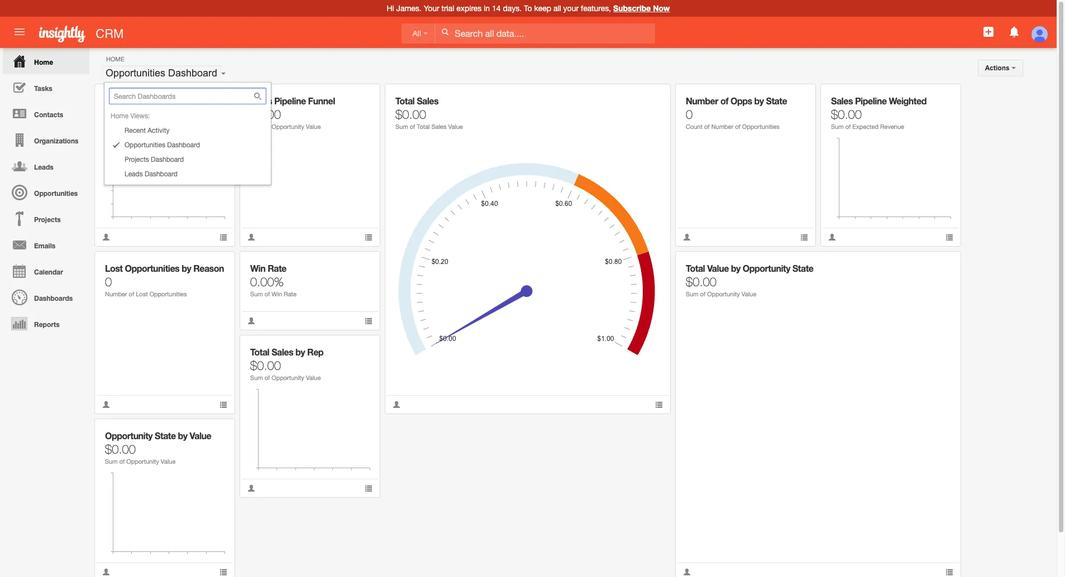 Task type: locate. For each thing, give the bounding box(es) containing it.
14
[[492, 4, 501, 13]]

sum inside win rate 0.00% sum of win rate
[[250, 291, 263, 298]]

wrench image
[[792, 92, 800, 100], [212, 260, 219, 268], [938, 260, 946, 268], [212, 427, 219, 435]]

$0.00
[[105, 107, 136, 122], [250, 107, 281, 122], [396, 107, 426, 122], [831, 107, 862, 122], [686, 275, 717, 289], [250, 359, 281, 373], [105, 442, 136, 457]]

0 vertical spatial lost
[[105, 263, 123, 274]]

opportunities link
[[3, 179, 89, 206]]

0 vertical spatial state
[[766, 96, 787, 106]]

0 vertical spatial number
[[686, 96, 718, 106]]

0 vertical spatial opportunities dashboard
[[106, 68, 217, 79]]

$0.00 down the total sales by rep link
[[250, 359, 281, 373]]

emails link
[[3, 232, 89, 258]]

lost opportunities by reason link
[[105, 263, 224, 274]]

of inside 'total sales by rep $0.00 sum of opportunity value'
[[265, 375, 270, 382]]

1 horizontal spatial win
[[272, 291, 282, 298]]

1 horizontal spatial list image
[[365, 234, 373, 241]]

top
[[105, 96, 120, 106]]

of down the total sales by rep link
[[265, 375, 270, 382]]

0 horizontal spatial pipeline
[[274, 96, 306, 106]]

state
[[766, 96, 787, 106], [793, 263, 814, 274], [155, 431, 176, 441]]

of down "sales pipeline funnel" link
[[265, 123, 270, 130]]

$0.00 down total value by opportunity state link
[[686, 275, 717, 289]]

dashboards
[[34, 294, 73, 303]]

list image for total
[[655, 401, 663, 409]]

1 horizontal spatial leads
[[125, 170, 143, 178]]

of down 0.00% at the left of page
[[265, 291, 270, 298]]

pipeline for funnel
[[274, 96, 306, 106]]

by inside opportunity state by value $0.00 sum of opportunity value
[[178, 431, 188, 441]]

list image for by
[[801, 234, 808, 241]]

all
[[413, 29, 421, 38]]

list image
[[220, 234, 227, 241], [946, 234, 954, 241], [365, 317, 373, 325], [220, 401, 227, 409], [655, 401, 663, 409], [365, 485, 373, 493], [946, 569, 954, 576]]

dashboard inside opportunities dashboard link
[[167, 141, 200, 149]]

wrench image for by
[[357, 344, 365, 351]]

in
[[484, 4, 490, 13]]

1 horizontal spatial pipeline
[[855, 96, 887, 106]]

leads up opportunities link
[[34, 163, 53, 171]]

1 horizontal spatial lost
[[136, 291, 148, 298]]

navigation
[[0, 48, 89, 337]]

top sales reps link
[[105, 96, 166, 106]]

dashboard inside projects dashboard link
[[151, 156, 184, 164]]

rep
[[307, 347, 324, 358]]

leads dashboard
[[125, 170, 178, 178]]

pipeline inside the sales pipeline funnel $0.00 sum of opportunity value
[[274, 96, 306, 106]]

$0.00 inside total value by opportunity state $0.00 sum of opportunity value
[[686, 275, 717, 289]]

opportunities
[[106, 68, 165, 79], [742, 123, 780, 130], [125, 141, 165, 149], [34, 189, 78, 198], [125, 263, 179, 274], [150, 291, 187, 298]]

dashboard down recent activity link
[[167, 141, 200, 149]]

list image
[[365, 234, 373, 241], [801, 234, 808, 241], [220, 569, 227, 576]]

win down 0.00% at the left of page
[[272, 291, 282, 298]]

0 horizontal spatial state
[[155, 431, 176, 441]]

opportunity
[[272, 123, 304, 130], [743, 263, 790, 274], [707, 291, 740, 298], [272, 375, 304, 382], [105, 431, 153, 441], [126, 459, 159, 465]]

1 vertical spatial projects
[[34, 216, 61, 224]]

of down number of opps by state link
[[735, 123, 741, 130]]

number right count
[[711, 123, 734, 130]]

hi james. your trial expires in 14 days. to keep all your features, subscribe now
[[387, 3, 670, 13]]

0 vertical spatial 0
[[686, 107, 693, 122]]

home
[[106, 56, 124, 63], [34, 58, 53, 66], [111, 112, 129, 120]]

leads
[[34, 163, 53, 171], [125, 170, 143, 178]]

1 vertical spatial win
[[272, 291, 282, 298]]

emails
[[34, 242, 55, 250]]

value inside the sales pipeline funnel $0.00 sum of opportunity value
[[306, 123, 321, 130]]

Search Dashboards text field
[[109, 88, 267, 104]]

by
[[754, 96, 764, 106], [182, 263, 191, 274], [731, 263, 741, 274], [296, 347, 305, 358], [178, 431, 188, 441]]

opportunities dashboard inside opportunities dashboard button
[[106, 68, 217, 79]]

win
[[250, 263, 265, 274], [272, 291, 282, 298]]

of down opportunity state by value link
[[119, 459, 125, 465]]

total inside total value by opportunity state $0.00 sum of opportunity value
[[686, 263, 705, 274]]

0
[[686, 107, 693, 122], [105, 275, 112, 289]]

2 vertical spatial number
[[105, 291, 127, 298]]

dashboard for opportunities dashboard link
[[167, 141, 200, 149]]

user image for value
[[102, 569, 110, 576]]

list image for $0.00
[[365, 234, 373, 241]]

wrench image
[[357, 92, 365, 100], [647, 92, 655, 100], [938, 92, 946, 100], [357, 260, 365, 268], [357, 344, 365, 351]]

0 horizontal spatial 0
[[105, 275, 112, 289]]

pipeline inside sales pipeline weighted $0.00 sum of expected revenue
[[855, 96, 887, 106]]

opportunities dashboard for opportunities dashboard button
[[106, 68, 217, 79]]

projects up emails link
[[34, 216, 61, 224]]

2 horizontal spatial list image
[[801, 234, 808, 241]]

number up count
[[686, 96, 718, 106]]

sales inside 'total sales by rep $0.00 sum of opportunity value'
[[272, 347, 293, 358]]

$0.00 up expected
[[831, 107, 862, 122]]

by inside lost opportunities by reason 0 number of lost opportunities
[[182, 263, 191, 274]]

$0.00 down "sales pipeline funnel" link
[[250, 107, 281, 122]]

projects dashboard link
[[104, 153, 271, 167]]

by inside total value by opportunity state $0.00 sum of opportunity value
[[731, 263, 741, 274]]

expected
[[853, 123, 879, 130]]

projects inside projects dashboard link
[[125, 156, 149, 164]]

home down crm
[[106, 56, 124, 63]]

pipeline
[[274, 96, 306, 106], [855, 96, 887, 106]]

total sales by rep link
[[250, 347, 324, 358]]

of inside win rate 0.00% sum of win rate
[[265, 291, 270, 298]]

white image
[[441, 28, 449, 36]]

opps
[[731, 96, 752, 106]]

of down total value by opportunity state link
[[700, 291, 706, 298]]

dashboard inside opportunities dashboard button
[[168, 68, 217, 79]]

state inside opportunity state by value $0.00 sum of opportunity value
[[155, 431, 176, 441]]

home link
[[3, 48, 89, 74]]

leads inside "link"
[[34, 163, 53, 171]]

list image for value
[[220, 569, 227, 576]]

opportunities dashboard
[[106, 68, 217, 79], [125, 141, 200, 149]]

state inside total value by opportunity state $0.00 sum of opportunity value
[[793, 263, 814, 274]]

weighted
[[889, 96, 927, 106]]

rate down win rate link
[[284, 291, 297, 298]]

sales
[[122, 96, 144, 106], [250, 96, 272, 106], [417, 96, 439, 106], [831, 96, 853, 106], [129, 123, 144, 130], [432, 123, 447, 130], [272, 347, 293, 358]]

activity
[[148, 127, 170, 135]]

$0.00 up the average
[[105, 107, 136, 122]]

sales inside the sales pipeline funnel $0.00 sum of opportunity value
[[250, 96, 272, 106]]

of inside the sales pipeline funnel $0.00 sum of opportunity value
[[265, 123, 270, 130]]

list image for sum
[[365, 485, 373, 493]]

lost
[[105, 263, 123, 274], [136, 291, 148, 298]]

state for $0.00
[[793, 263, 814, 274]]

projects inside projects link
[[34, 216, 61, 224]]

sales pipeline funnel $0.00 sum of opportunity value
[[250, 96, 335, 130]]

top sales reps $0.00 average sales size
[[105, 96, 166, 130]]

0 vertical spatial win
[[250, 263, 265, 274]]

opportunity inside 'total sales by rep $0.00 sum of opportunity value'
[[272, 375, 304, 382]]

of down total sales link
[[410, 123, 415, 130]]

number down lost opportunities by reason link
[[105, 291, 127, 298]]

of
[[721, 96, 728, 106], [265, 123, 270, 130], [410, 123, 415, 130], [704, 123, 710, 130], [735, 123, 741, 130], [846, 123, 851, 130], [129, 291, 134, 298], [265, 291, 270, 298], [700, 291, 706, 298], [265, 375, 270, 382], [119, 459, 125, 465]]

trial
[[442, 4, 454, 13]]

pipeline left funnel
[[274, 96, 306, 106]]

projects for projects dashboard
[[125, 156, 149, 164]]

dashboard for leads dashboard link
[[145, 170, 178, 178]]

recent
[[125, 127, 146, 135]]

all
[[554, 4, 561, 13]]

wrench image for $0.00
[[647, 92, 655, 100]]

sales pipeline weighted $0.00 sum of expected revenue
[[831, 96, 927, 130]]

$0.00 down total sales link
[[396, 107, 426, 122]]

1 horizontal spatial 0
[[686, 107, 693, 122]]

2 pipeline from the left
[[855, 96, 887, 106]]

0 vertical spatial rate
[[268, 263, 286, 274]]

wrench image for 0
[[212, 260, 219, 268]]

win up 0.00% at the left of page
[[250, 263, 265, 274]]

opportunities inside number of opps by state 0 count of number of opportunities
[[742, 123, 780, 130]]

dashboard down projects dashboard
[[145, 170, 178, 178]]

opportunities inside button
[[106, 68, 165, 79]]

now
[[653, 3, 670, 13]]

of down lost opportunities by reason link
[[129, 291, 134, 298]]

1 horizontal spatial state
[[766, 96, 787, 106]]

0 horizontal spatial list image
[[220, 569, 227, 576]]

total
[[396, 96, 415, 106], [417, 123, 430, 130], [686, 263, 705, 274], [250, 347, 269, 358]]

number
[[686, 96, 718, 106], [711, 123, 734, 130], [105, 291, 127, 298]]

projects up leads dashboard
[[125, 156, 149, 164]]

user image for sales
[[102, 234, 110, 241]]

projects
[[125, 156, 149, 164], [34, 216, 61, 224]]

1 vertical spatial lost
[[136, 291, 148, 298]]

leads down projects dashboard
[[125, 170, 143, 178]]

total inside 'total sales by rep $0.00 sum of opportunity value'
[[250, 347, 269, 358]]

1 vertical spatial state
[[793, 263, 814, 274]]

1 vertical spatial 0
[[105, 275, 112, 289]]

opportunity state by value link
[[105, 431, 211, 441]]

win rate 0.00% sum of win rate
[[250, 263, 297, 298]]

$0.00 inside the sales pipeline funnel $0.00 sum of opportunity value
[[250, 107, 281, 122]]

dashboard up search dashboards text box
[[168, 68, 217, 79]]

user image
[[102, 234, 110, 241], [247, 234, 255, 241], [683, 234, 691, 241], [247, 317, 255, 325], [102, 401, 110, 409]]

2 horizontal spatial state
[[793, 263, 814, 274]]

user image
[[828, 234, 836, 241], [393, 401, 401, 409], [247, 485, 255, 493], [102, 569, 110, 576], [683, 569, 691, 576]]

1 horizontal spatial projects
[[125, 156, 149, 164]]

2 vertical spatial state
[[155, 431, 176, 441]]

opportunities dashboard up reps
[[106, 68, 217, 79]]

reps
[[146, 96, 166, 106]]

value
[[306, 123, 321, 130], [448, 123, 463, 130], [707, 263, 729, 274], [742, 291, 757, 298], [306, 375, 321, 382], [190, 431, 211, 441], [161, 459, 176, 465]]

of left opps
[[721, 96, 728, 106]]

dashboard up leads dashboard
[[151, 156, 184, 164]]

by for total sales by rep
[[296, 347, 305, 358]]

user image for 0
[[683, 234, 691, 241]]

sum inside sales pipeline weighted $0.00 sum of expected revenue
[[831, 123, 844, 130]]

sum inside total sales $0.00 sum of total sales value
[[396, 123, 408, 130]]

wrench image for state
[[792, 92, 800, 100]]

0 vertical spatial projects
[[125, 156, 149, 164]]

$0.00 down opportunity state by value link
[[105, 442, 136, 457]]

1 pipeline from the left
[[274, 96, 306, 106]]

total for $0.00
[[686, 263, 705, 274]]

count
[[686, 123, 703, 130]]

of left expected
[[846, 123, 851, 130]]

opportunity state by value $0.00 sum of opportunity value
[[105, 431, 211, 465]]

sum inside opportunity state by value $0.00 sum of opportunity value
[[105, 459, 118, 465]]

pipeline up expected
[[855, 96, 887, 106]]

actions
[[985, 64, 1012, 72]]

0 horizontal spatial leads
[[34, 163, 53, 171]]

opportunities dashboard down activity
[[125, 141, 200, 149]]

total sales by rep $0.00 sum of opportunity value
[[250, 347, 324, 382]]

rate up 0.00% at the left of page
[[268, 263, 286, 274]]

opportunities dashboard inside opportunities dashboard link
[[125, 141, 200, 149]]

actions button
[[978, 60, 1023, 77]]

state inside number of opps by state 0 count of number of opportunities
[[766, 96, 787, 106]]

1 vertical spatial opportunities dashboard
[[125, 141, 200, 149]]

dashboard inside leads dashboard link
[[145, 170, 178, 178]]

by inside 'total sales by rep $0.00 sum of opportunity value'
[[296, 347, 305, 358]]

wrench image for $0.00
[[212, 427, 219, 435]]

0 horizontal spatial projects
[[34, 216, 61, 224]]

rate
[[268, 263, 286, 274], [284, 291, 297, 298]]

sum
[[250, 123, 263, 130], [396, 123, 408, 130], [831, 123, 844, 130], [250, 291, 263, 298], [686, 291, 699, 298], [250, 375, 263, 382], [105, 459, 118, 465]]

home up the average
[[111, 112, 129, 120]]



Task type: describe. For each thing, give the bounding box(es) containing it.
pipeline for weighted
[[855, 96, 887, 106]]

by for lost opportunities by reason
[[182, 263, 191, 274]]

tasks
[[34, 84, 52, 93]]

projects dashboard
[[125, 156, 184, 164]]

recent activity link
[[104, 123, 271, 138]]

by for opportunity state by value
[[178, 431, 188, 441]]

expires
[[457, 4, 482, 13]]

subscribe now link
[[613, 3, 670, 13]]

your
[[563, 4, 579, 13]]

contacts link
[[3, 101, 89, 127]]

Search all data.... text field
[[435, 23, 655, 44]]

sales inside sales pipeline weighted $0.00 sum of expected revenue
[[831, 96, 853, 106]]

tasks link
[[3, 74, 89, 101]]

james.
[[396, 4, 422, 13]]

user image for sum
[[393, 401, 401, 409]]

user image for opportunity
[[683, 569, 691, 576]]

revenue
[[880, 123, 904, 130]]

1 vertical spatial rate
[[284, 291, 297, 298]]

navigation containing home
[[0, 48, 89, 337]]

user image for $0.00
[[828, 234, 836, 241]]

of inside opportunity state by value $0.00 sum of opportunity value
[[119, 459, 125, 465]]

total sales link
[[396, 96, 439, 106]]

0 horizontal spatial win
[[250, 263, 265, 274]]

0 inside number of opps by state 0 count of number of opportunities
[[686, 107, 693, 122]]

calendar link
[[3, 258, 89, 284]]

subscribe
[[613, 3, 651, 13]]

sales pipeline weighted link
[[831, 96, 927, 106]]

number of opps by state link
[[686, 96, 787, 106]]

sum inside 'total sales by rep $0.00 sum of opportunity value'
[[250, 375, 263, 382]]

leads link
[[3, 153, 89, 179]]

$0.00 inside opportunity state by value $0.00 sum of opportunity value
[[105, 442, 136, 457]]

home views:
[[111, 112, 150, 120]]

opportunities dashboard for opportunities dashboard link
[[125, 141, 200, 149]]

reports link
[[3, 311, 89, 337]]

leads for leads
[[34, 163, 53, 171]]

total sales $0.00 sum of total sales value
[[396, 96, 463, 130]]

crm
[[96, 27, 124, 41]]

of inside sales pipeline weighted $0.00 sum of expected revenue
[[846, 123, 851, 130]]

average
[[105, 123, 127, 130]]

0 horizontal spatial lost
[[105, 263, 123, 274]]

value inside 'total sales by rep $0.00 sum of opportunity value'
[[306, 375, 321, 382]]

notifications image
[[1008, 25, 1021, 39]]

$0.00 inside total sales $0.00 sum of total sales value
[[396, 107, 426, 122]]

size
[[146, 123, 157, 130]]

list image for sales
[[220, 234, 227, 241]]

features,
[[581, 4, 611, 13]]

hi
[[387, 4, 394, 13]]

projects for projects
[[34, 216, 61, 224]]

total value by opportunity state link
[[686, 263, 814, 274]]

of right count
[[704, 123, 710, 130]]

by for total value by opportunity state
[[731, 263, 741, 274]]

$0.00 inside 'total sales by rep $0.00 sum of opportunity value'
[[250, 359, 281, 373]]

opportunities dashboard button
[[102, 65, 221, 82]]

reports
[[34, 321, 60, 329]]

leads for leads dashboard
[[125, 170, 143, 178]]

sum inside the sales pipeline funnel $0.00 sum of opportunity value
[[250, 123, 263, 130]]

0.00%
[[250, 275, 284, 289]]

of inside total sales $0.00 sum of total sales value
[[410, 123, 415, 130]]

sales pipeline funnel link
[[250, 96, 335, 106]]

wrench image for weighted
[[938, 92, 946, 100]]

list image for of
[[946, 234, 954, 241]]

number inside lost opportunities by reason 0 number of lost opportunities
[[105, 291, 127, 298]]

total value by opportunity state $0.00 sum of opportunity value
[[686, 263, 814, 298]]

home inside "link"
[[111, 112, 129, 120]]

1 vertical spatial number
[[711, 123, 734, 130]]

number of opps by state 0 count of number of opportunities
[[686, 96, 787, 130]]

organizations link
[[3, 127, 89, 153]]

organizations
[[34, 137, 78, 145]]

opportunities dashboard link
[[104, 138, 271, 153]]

wrench image for funnel
[[357, 92, 365, 100]]

total for total
[[396, 96, 415, 106]]

win rate link
[[250, 263, 286, 274]]

your
[[424, 4, 439, 13]]

reason
[[193, 263, 224, 274]]

total for sum
[[250, 347, 269, 358]]

sum inside total value by opportunity state $0.00 sum of opportunity value
[[686, 291, 699, 298]]

views:
[[130, 112, 150, 120]]

days.
[[503, 4, 522, 13]]

of inside lost opportunities by reason 0 number of lost opportunities
[[129, 291, 134, 298]]

by inside number of opps by state 0 count of number of opportunities
[[754, 96, 764, 106]]

user image for number
[[102, 401, 110, 409]]

dashboard for opportunities dashboard button
[[168, 68, 217, 79]]

state for 0
[[766, 96, 787, 106]]

list image for $0.00
[[946, 569, 954, 576]]

keep
[[534, 4, 551, 13]]

to
[[524, 4, 532, 13]]

dashboards link
[[3, 284, 89, 311]]

funnel
[[308, 96, 335, 106]]

home up tasks link
[[34, 58, 53, 66]]

0 inside lost opportunities by reason 0 number of lost opportunities
[[105, 275, 112, 289]]

dashboard for projects dashboard link
[[151, 156, 184, 164]]

lost opportunities by reason 0 number of lost opportunities
[[105, 263, 224, 298]]

$0.00 inside sales pipeline weighted $0.00 sum of expected revenue
[[831, 107, 862, 122]]

calendar
[[34, 268, 63, 277]]

of inside total value by opportunity state $0.00 sum of opportunity value
[[700, 291, 706, 298]]

list image for number
[[220, 401, 227, 409]]

contacts
[[34, 111, 63, 119]]

opportunity inside the sales pipeline funnel $0.00 sum of opportunity value
[[272, 123, 304, 130]]

projects link
[[3, 206, 89, 232]]

$0.00 inside top sales reps $0.00 average sales size
[[105, 107, 136, 122]]

user image for rep
[[247, 485, 255, 493]]

all link
[[401, 23, 435, 44]]

recent activity
[[125, 127, 170, 135]]

user image for of
[[247, 234, 255, 241]]

value inside total sales $0.00 sum of total sales value
[[448, 123, 463, 130]]

leads dashboard link
[[104, 167, 271, 182]]

home views: link
[[90, 109, 271, 123]]



Task type: vqa. For each thing, say whether or not it's contained in the screenshot.
0 inside Number of Opps by State 0 Count of Number of Opportunities
yes



